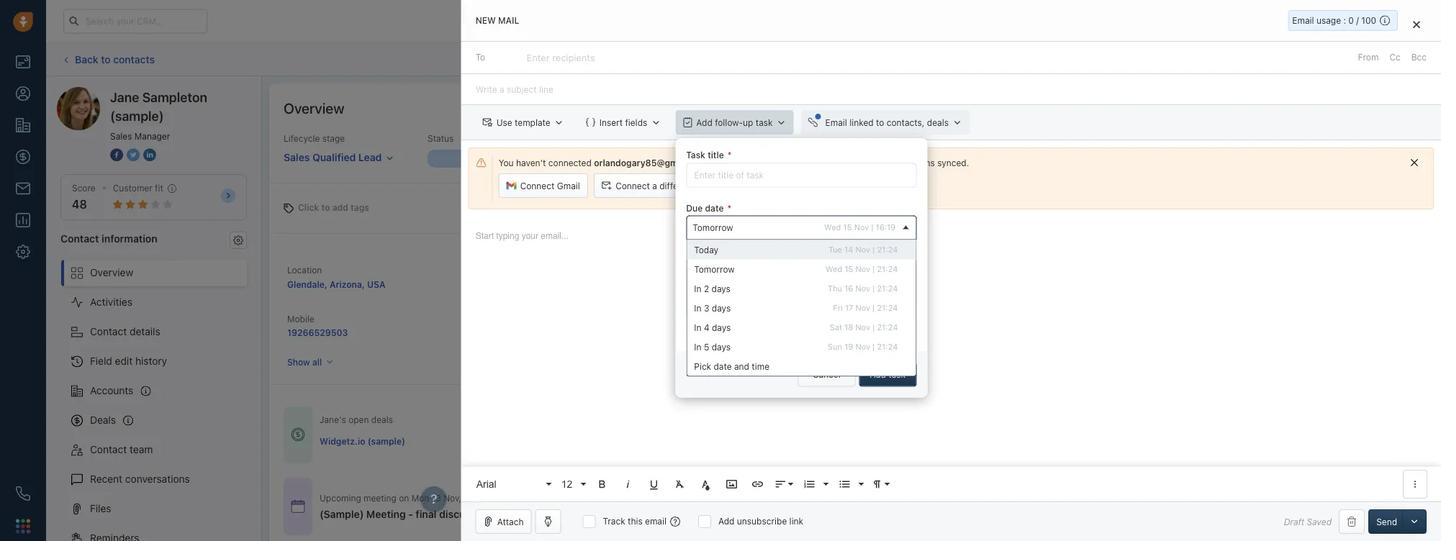 Task type: describe. For each thing, give the bounding box(es) containing it.
nov for tue 14 nov | 21:24
[[856, 245, 871, 254]]

21:24 for 5
[[877, 342, 898, 352]]

negotiation / lost button
[[1089, 150, 1255, 168]]

won / churned link
[[1255, 150, 1420, 168]]

add for add deal
[[1327, 54, 1343, 64]]

final
[[416, 509, 437, 521]]

tomorrow for wed 15 nov | 16:19
[[693, 222, 734, 233]]

2
[[704, 284, 710, 294]]

interested
[[822, 154, 864, 164]]

customize overview button
[[1309, 98, 1420, 118]]

to inside button
[[876, 117, 885, 128]]

wed for wed 15 nov | 21:24
[[826, 265, 843, 274]]

manager
[[135, 131, 170, 141]]

information
[[102, 232, 158, 244]]

qualified link
[[924, 150, 1089, 168]]

glendale,
[[287, 279, 328, 290]]

show all
[[287, 357, 322, 367]]

arial
[[477, 479, 497, 490]]

| for sat 18 nov | 21:24
[[873, 323, 875, 332]]

tomorrow option
[[687, 260, 916, 279]]

fri
[[834, 303, 843, 313]]

facebook circled image
[[110, 147, 123, 162]]

(sample)
[[320, 509, 364, 521]]

be
[[735, 330, 746, 340]]

21:24 for 4
[[877, 323, 898, 332]]

close image
[[1414, 20, 1421, 28]]

21:24 inside tomorrow option
[[877, 265, 898, 274]]

click to add tags
[[298, 203, 369, 213]]

| for wed 15 nov | 16:19
[[872, 223, 874, 232]]

task for task will be added after you send the email
[[699, 330, 717, 340]]

0 horizontal spatial conversations
[[125, 474, 190, 485]]

fit
[[155, 183, 163, 193]]

12 inside created at 12 days ago
[[822, 328, 831, 338]]

follow-
[[715, 117, 743, 128]]

Task title text field
[[687, 163, 917, 187]]

insert
[[600, 117, 623, 128]]

in for in 2 days
[[695, 284, 702, 294]]

21:24 inside today option
[[877, 245, 898, 254]]

from
[[488, 493, 507, 503]]

added
[[748, 330, 774, 340]]

0 horizontal spatial email
[[645, 517, 667, 527]]

connect gmail button
[[499, 174, 588, 198]]

deal inside "upcoming meeting on mon 13 nov, 2023 from 23:30 to wed 15 nov, 2023 at 00:00 (sample) meeting - final discussion about the deal"
[[543, 509, 563, 521]]

location glendale, arizona, usa
[[287, 265, 386, 290]]

/ for won / churned
[[1329, 154, 1332, 164]]

more misc image
[[1409, 478, 1422, 491]]

add unsubscribe link
[[719, 517, 804, 527]]

gmail
[[557, 181, 580, 191]]

to left add
[[322, 203, 330, 213]]

freshworks switcher image
[[16, 519, 30, 534]]

(sample) inside jane sampleton (sample)
[[110, 108, 164, 124]]

48
[[72, 198, 87, 211]]

16
[[845, 284, 854, 293]]

mng settings image
[[233, 235, 243, 245]]

email usage : 0 / 100
[[1293, 15, 1377, 26]]

janesampleton@gmail.com
[[822, 279, 936, 289]]

cancel
[[813, 370, 841, 380]]

activities
[[90, 296, 132, 308]]

ordered list image
[[803, 478, 816, 491]]

15 for wed 15 nov | 16:19
[[844, 223, 852, 232]]

sun 19 nov | 21:24
[[828, 342, 898, 352]]

at inside "upcoming meeting on mon 13 nov, 2023 from 23:30 to wed 15 nov, 2023 at 00:00 (sample) meeting - final discussion about the deal"
[[623, 493, 631, 503]]

days for in 3 days
[[712, 303, 731, 313]]

connect a different email button
[[594, 174, 727, 198]]

nov for sat 18 nov | 21:24
[[856, 323, 871, 332]]

mon
[[412, 493, 429, 503]]

and
[[735, 361, 750, 372]]

mail
[[498, 15, 520, 26]]

Search your CRM... text field
[[63, 9, 207, 33]]

1 vertical spatial task
[[889, 370, 906, 380]]

linkedin circled image
[[143, 147, 156, 162]]

2 horizontal spatial connect
[[762, 158, 796, 168]]

cc
[[1390, 52, 1401, 62]]

tue
[[829, 245, 843, 254]]

Enter recipients text field
[[527, 46, 598, 69]]

synced.
[[938, 158, 970, 168]]

clear formatting image
[[674, 478, 687, 491]]

new for new
[[506, 154, 524, 164]]

days inside created at 12 days ago
[[834, 328, 854, 338]]

0 vertical spatial the
[[722, 158, 735, 168]]

new for new mail
[[476, 15, 496, 26]]

| for wed 15 nov | 21:24
[[873, 265, 875, 274]]

fields
[[625, 117, 648, 128]]

about
[[494, 509, 522, 521]]

jane's open deals
[[320, 415, 393, 425]]

churned
[[1334, 154, 1370, 164]]

deals inside button
[[927, 117, 949, 128]]

track this email
[[603, 517, 667, 527]]

sat
[[830, 323, 843, 332]]

phone image
[[16, 487, 30, 501]]

unordered list image
[[839, 478, 852, 491]]

created at 12 days ago
[[822, 314, 872, 338]]

contact information
[[60, 232, 158, 244]]

now
[[806, 158, 823, 168]]

conversations inside dialog
[[879, 158, 935, 168]]

upcoming
[[320, 493, 361, 503]]

nov for thu 16 nov | 21:24
[[856, 284, 871, 293]]

history
[[135, 355, 167, 367]]

pick
[[695, 361, 712, 372]]

5
[[704, 342, 710, 352]]

date for pick
[[714, 361, 732, 372]]

15 for wed 15 nov | 21:24
[[845, 265, 854, 274]]

on
[[399, 493, 409, 503]]

wed 15 nov | 21:24
[[826, 265, 898, 274]]

in 3 days option
[[687, 298, 916, 318]]

connect for connect gmail
[[520, 181, 555, 191]]

bcc
[[1412, 52, 1427, 62]]

jane's
[[320, 415, 346, 425]]

mobile 19266529503
[[287, 314, 348, 338]]

recent conversations
[[90, 474, 190, 485]]

dialog containing arial
[[461, 0, 1442, 542]]

sales qualified lead
[[284, 151, 382, 163]]

send
[[815, 330, 835, 340]]

meeting
[[364, 493, 397, 503]]

nov for wed 15 nov | 16:19
[[855, 223, 869, 232]]

2 horizontal spatial the
[[837, 330, 850, 340]]

open
[[349, 415, 369, 425]]

connect for connect a different email
[[616, 181, 650, 191]]

in for in 3 days
[[695, 303, 702, 313]]

1 horizontal spatial qualified
[[992, 154, 1030, 164]]

sampleton
[[142, 89, 207, 105]]

in 2 days option
[[687, 279, 916, 298]]

send
[[1377, 517, 1398, 527]]

in for in 4 days
[[695, 323, 702, 333]]

bold (⌘b) image
[[596, 478, 609, 491]]

deal inside button
[[1345, 54, 1363, 64]]

(sample) inside "link"
[[368, 437, 405, 447]]

add task
[[870, 370, 906, 380]]

paragraph format image
[[871, 478, 884, 491]]

track
[[603, 517, 626, 527]]

to right now in the top of the page
[[826, 158, 834, 168]]

edit
[[115, 355, 133, 367]]

contacts
[[113, 53, 155, 65]]

thu
[[828, 284, 843, 293]]

| for thu 16 nov | 21:24
[[873, 284, 875, 293]]

/ for negotiation / lost
[[1188, 154, 1191, 164]]

email linked to contacts, deals
[[826, 117, 949, 128]]

view details
[[1014, 502, 1063, 512]]

negotiation
[[1137, 154, 1186, 164]]

days for in 4 days
[[712, 323, 731, 333]]

wed for wed 15 nov | 16:19
[[825, 223, 841, 232]]

orlandogary85@gmail.com
[[594, 158, 709, 168]]

container_wx8msf4aqz5i3rn1 image for widgetz.io (sample)
[[291, 428, 305, 442]]

negotiation / lost link
[[1089, 150, 1255, 168]]

to right back
[[101, 53, 111, 65]]

files
[[90, 503, 111, 515]]

1 2023 from the left
[[464, 493, 485, 503]]

add task button
[[859, 363, 917, 387]]

today option
[[687, 240, 916, 260]]



Task type: vqa. For each thing, say whether or not it's contained in the screenshot.
field
yes



Task type: locate. For each thing, give the bounding box(es) containing it.
use template button
[[476, 110, 572, 135]]

1 horizontal spatial 12
[[822, 328, 831, 338]]

dialog
[[461, 0, 1442, 542]]

in inside in 3 days option
[[695, 303, 702, 313]]

list box inside dialog
[[687, 240, 916, 376]]

1 vertical spatial sales
[[284, 151, 310, 163]]

widgetz.io (sample)
[[320, 437, 405, 447]]

qualified down stage
[[313, 151, 356, 163]]

21:24 right ago
[[877, 323, 898, 332]]

1 horizontal spatial sales
[[284, 151, 310, 163]]

nov inside in 4 days option
[[856, 323, 871, 332]]

1 vertical spatial the
[[837, 330, 850, 340]]

0 vertical spatial at
[[856, 314, 864, 324]]

days down created
[[834, 328, 854, 338]]

new down use template dropdown button
[[506, 154, 524, 164]]

1 vertical spatial tomorrow
[[695, 264, 735, 274]]

| for sun 19 nov | 21:24
[[873, 342, 875, 352]]

1 horizontal spatial (sample)
[[368, 437, 405, 447]]

application containing arial
[[461, 217, 1442, 502]]

2 horizontal spatial /
[[1357, 15, 1360, 26]]

0 vertical spatial sales
[[110, 131, 132, 141]]

field
[[90, 355, 112, 367]]

task right up on the top right of page
[[756, 117, 773, 128]]

0 horizontal spatial overview
[[90, 267, 133, 279]]

nov up thu 16 nov | 21:24
[[856, 265, 871, 274]]

tomorrow for wed 15 nov | 21:24
[[695, 264, 735, 274]]

/ inside dialog
[[1357, 15, 1360, 26]]

1 horizontal spatial new
[[506, 154, 524, 164]]

1 vertical spatial deal
[[543, 509, 563, 521]]

wed 15 nov | 16:19
[[825, 223, 896, 232]]

list box
[[687, 240, 916, 376]]

underline (⌘u) image
[[648, 478, 661, 491]]

jane
[[110, 89, 139, 105]]

email for email usage : 0 / 100
[[1293, 15, 1315, 26]]

12
[[822, 328, 831, 338], [562, 479, 573, 490]]

sales manager
[[110, 131, 170, 141]]

in inside in 2 days "option"
[[695, 284, 702, 294]]

2 2023 from the left
[[599, 493, 620, 503]]

meeting
[[367, 509, 406, 521]]

created
[[822, 314, 854, 324]]

add follow-up task button
[[676, 110, 794, 135]]

1 horizontal spatial details
[[1036, 502, 1063, 512]]

/ left lost
[[1188, 154, 1191, 164]]

overview up 'activities'
[[90, 267, 133, 279]]

score 48
[[72, 183, 96, 211]]

1 horizontal spatial connect
[[616, 181, 650, 191]]

connect left a
[[616, 181, 650, 191]]

21:24 down 16:19
[[877, 245, 898, 254]]

lead
[[359, 151, 382, 163]]

Write a subject line text field
[[461, 74, 1442, 105]]

2 horizontal spatial email
[[853, 330, 874, 340]]

15 up 14
[[844, 223, 852, 232]]

task inside dropdown button
[[756, 117, 773, 128]]

contact for contact details
[[90, 326, 127, 338]]

cell inside widgetz.io (sample) row
[[468, 427, 614, 456]]

1 vertical spatial new
[[506, 154, 524, 164]]

contact for contact team
[[90, 444, 127, 456]]

in inside in 5 days option
[[695, 342, 702, 352]]

add for add task
[[870, 370, 887, 380]]

1 vertical spatial at
[[623, 493, 631, 503]]

to right 23:30
[[536, 493, 544, 503]]

application
[[461, 217, 1442, 502]]

in 4 days option
[[687, 318, 916, 337]]

contacts,
[[887, 117, 925, 128]]

haven't
[[516, 158, 546, 168]]

wed up thu
[[826, 265, 843, 274]]

at inside created at 12 days ago
[[856, 314, 864, 324]]

6 21:24 from the top
[[877, 342, 898, 352]]

5 21:24 from the top
[[877, 323, 898, 332]]

nov up tue 14 nov | 21:24 at the top right of the page
[[855, 223, 869, 232]]

0
[[1349, 15, 1355, 26]]

0 horizontal spatial email
[[826, 117, 848, 128]]

unsubscribe
[[737, 517, 787, 527]]

contact team
[[90, 444, 153, 456]]

3 in from the top
[[695, 323, 702, 333]]

phone element
[[9, 480, 37, 508]]

| for fri 17 nov | 21:24
[[873, 303, 875, 313]]

deals
[[90, 415, 116, 426]]

new inside dialog
[[476, 15, 496, 26]]

1 vertical spatial (sample)
[[368, 437, 405, 447]]

back to contacts link
[[60, 48, 156, 71]]

the inside "upcoming meeting on mon 13 nov, 2023 from 23:30 to wed 15 nov, 2023 at 00:00 (sample) meeting - final discussion about the deal"
[[524, 509, 540, 521]]

1 vertical spatial conversations
[[125, 474, 190, 485]]

email left usage
[[1293, 15, 1315, 26]]

15 up 16
[[845, 265, 854, 274]]

0 horizontal spatial connect
[[520, 181, 555, 191]]

up
[[743, 117, 754, 128]]

0 vertical spatial task
[[687, 150, 706, 160]]

deals right open
[[371, 415, 393, 425]]

insert image (⌘p) image
[[726, 478, 739, 491]]

email right the this
[[645, 517, 667, 527]]

2 vertical spatial the
[[524, 509, 540, 521]]

details for contact details
[[130, 326, 160, 338]]

0 horizontal spatial qualified
[[313, 151, 356, 163]]

linked
[[850, 117, 874, 128]]

| inside in 4 days option
[[873, 323, 875, 332]]

2 vertical spatial contact
[[90, 444, 127, 456]]

this
[[628, 517, 643, 527]]

1 horizontal spatial overview
[[284, 99, 345, 116]]

container_wx8msf4aqz5i3rn1 image left upcoming
[[291, 500, 305, 514]]

4 in from the top
[[695, 342, 702, 352]]

18
[[845, 323, 854, 332]]

attach
[[497, 517, 524, 527]]

days right 3
[[712, 303, 731, 313]]

| up the wed 15 nov | 21:24
[[873, 245, 875, 254]]

add follow-up task
[[697, 117, 773, 128]]

| for tue 14 nov | 21:24
[[873, 245, 875, 254]]

1 horizontal spatial /
[[1329, 154, 1332, 164]]

nov for fri 17 nov | 21:24
[[856, 303, 871, 313]]

1 horizontal spatial deals
[[927, 117, 949, 128]]

twitter circled image
[[127, 147, 140, 162]]

15 right 23:30
[[567, 493, 576, 503]]

details right view
[[1036, 502, 1063, 512]]

email for email linked to contacts, deals
[[826, 117, 848, 128]]

0 vertical spatial overview
[[284, 99, 345, 116]]

in left 4
[[695, 323, 702, 333]]

12 up sun
[[822, 328, 831, 338]]

email up due date
[[697, 181, 719, 191]]

add down "sun 19 nov | 21:24"
[[870, 370, 887, 380]]

connect inside button
[[616, 181, 650, 191]]

0 horizontal spatial new
[[476, 15, 496, 26]]

nov right 14
[[856, 245, 871, 254]]

nov inside in 2 days "option"
[[856, 284, 871, 293]]

1 vertical spatial email
[[853, 330, 874, 340]]

date for due
[[705, 203, 724, 213]]

0 vertical spatial date
[[705, 203, 724, 213]]

2 vertical spatial wed
[[546, 493, 564, 503]]

1 horizontal spatial nov,
[[579, 493, 597, 503]]

nov right 17
[[856, 303, 871, 313]]

1 vertical spatial details
[[1036, 502, 1063, 512]]

in 5 days option
[[687, 337, 916, 357]]

email
[[1293, 15, 1315, 26], [826, 117, 848, 128]]

new link
[[428, 150, 593, 168]]

3 21:24 from the top
[[877, 284, 898, 293]]

19266529503 link
[[287, 328, 348, 338]]

2 container_wx8msf4aqz5i3rn1 image from the top
[[291, 500, 305, 514]]

in for in 5 days
[[695, 342, 702, 352]]

new mail
[[476, 15, 520, 26]]

at down italic (⌘i) icon
[[623, 493, 631, 503]]

1 horizontal spatial conversations
[[879, 158, 935, 168]]

list box containing today
[[687, 240, 916, 376]]

connect left it in the right top of the page
[[762, 158, 796, 168]]

0 horizontal spatial sales
[[110, 131, 132, 141]]

nov for wed 15 nov | 21:24
[[856, 265, 871, 274]]

you haven't connected orlandogary85@gmail.com to the crm. connect it now to keep your conversations synced.
[[499, 158, 970, 168]]

days right "2"
[[712, 284, 731, 294]]

0 vertical spatial (sample)
[[110, 108, 164, 124]]

the left crm.
[[722, 158, 735, 168]]

2 vertical spatial email
[[645, 517, 667, 527]]

customer fit
[[113, 183, 163, 193]]

wed inside "upcoming meeting on mon 13 nov, 2023 from 23:30 to wed 15 nov, 2023 at 00:00 (sample) meeting - final discussion about the deal"
[[546, 493, 564, 503]]

| up janesampleton@gmail.com
[[873, 265, 875, 274]]

email inside button
[[697, 181, 719, 191]]

contact
[[60, 232, 99, 244], [90, 326, 127, 338], [90, 444, 127, 456]]

date right the due
[[705, 203, 724, 213]]

customize overview
[[1331, 103, 1412, 113]]

email inside button
[[826, 117, 848, 128]]

tomorrow inside tomorrow option
[[695, 264, 735, 274]]

1 vertical spatial date
[[714, 361, 732, 372]]

at down fri 17 nov | 21:24
[[856, 314, 864, 324]]

usage
[[1317, 15, 1342, 26]]

in left 5
[[695, 342, 702, 352]]

0 vertical spatial email
[[697, 181, 719, 191]]

container_wx8msf4aqz5i3rn1 image left widgetz.io
[[291, 428, 305, 442]]

date left and
[[714, 361, 732, 372]]

1 vertical spatial wed
[[826, 265, 843, 274]]

| inside today option
[[873, 245, 875, 254]]

2 in from the top
[[695, 303, 702, 313]]

arizona,
[[330, 279, 365, 290]]

tomorrow down the description
[[695, 264, 735, 274]]

| up fri 17 nov | 21:24
[[873, 284, 875, 293]]

add inside the add deal button
[[1327, 54, 1343, 64]]

nov, down bold (⌘b) icon
[[579, 493, 597, 503]]

2 nov, from the left
[[579, 493, 597, 503]]

0 vertical spatial 15
[[844, 223, 852, 232]]

0 horizontal spatial details
[[130, 326, 160, 338]]

nov for sun 19 nov | 21:24
[[856, 342, 871, 352]]

add left from
[[1327, 54, 1343, 64]]

| down sat 18 nov | 21:24
[[873, 342, 875, 352]]

4 21:24 from the top
[[877, 303, 898, 313]]

nov right 16
[[856, 284, 871, 293]]

contact up recent
[[90, 444, 127, 456]]

interested link
[[759, 150, 924, 168]]

widgetz.io (sample) link
[[320, 436, 405, 448]]

add deal button
[[1305, 47, 1370, 72]]

1 vertical spatial contact
[[90, 326, 127, 338]]

0 vertical spatial tomorrow
[[693, 222, 734, 233]]

email linked to contacts, deals button
[[801, 110, 970, 135]]

in inside in 4 days option
[[695, 323, 702, 333]]

conversations down team
[[125, 474, 190, 485]]

to inside "upcoming meeting on mon 13 nov, 2023 from 23:30 to wed 15 nov, 2023 at 00:00 (sample) meeting - final discussion about the deal"
[[536, 493, 544, 503]]

days inside "option"
[[712, 284, 731, 294]]

0 vertical spatial 12
[[822, 328, 831, 338]]

add left unsubscribe
[[719, 517, 735, 527]]

it
[[799, 158, 804, 168]]

task for task title
[[687, 150, 706, 160]]

| inside in 2 days "option"
[[873, 284, 875, 293]]

nov inside in 5 days option
[[856, 342, 871, 352]]

nov right 18
[[856, 323, 871, 332]]

insert link (⌘k) image
[[752, 478, 765, 491]]

days right 4
[[712, 323, 731, 333]]

/
[[1357, 15, 1360, 26], [1188, 154, 1191, 164], [1329, 154, 1332, 164]]

(sample) down open
[[368, 437, 405, 447]]

click
[[298, 203, 319, 213]]

location
[[287, 265, 322, 275]]

new left mail
[[476, 15, 496, 26]]

1 vertical spatial 15
[[845, 265, 854, 274]]

email image
[[1299, 15, 1309, 27]]

contact details
[[90, 326, 160, 338]]

21:24 inside in 2 days "option"
[[877, 284, 898, 293]]

1 vertical spatial 12
[[562, 479, 573, 490]]

deals right contacts,
[[927, 117, 949, 128]]

0 vertical spatial task
[[756, 117, 773, 128]]

12 left bold (⌘b) icon
[[562, 479, 573, 490]]

email up "sun 19 nov | 21:24"
[[853, 330, 874, 340]]

sales up facebook circled image
[[110, 131, 132, 141]]

add for add unsubscribe link
[[719, 517, 735, 527]]

15 inside tomorrow option
[[845, 265, 854, 274]]

Type the details about this task… text field
[[687, 265, 917, 318]]

contact for contact information
[[60, 232, 99, 244]]

:
[[1344, 15, 1347, 26]]

sales down 'lifecycle'
[[284, 151, 310, 163]]

1 vertical spatial email
[[826, 117, 848, 128]]

0 vertical spatial new
[[476, 15, 496, 26]]

draft
[[1285, 517, 1305, 527]]

21:24 for 2
[[877, 284, 898, 293]]

task left the title
[[687, 150, 706, 160]]

add inside add task button
[[870, 370, 887, 380]]

insert fields button
[[579, 110, 669, 135]]

overview up lifecycle stage
[[284, 99, 345, 116]]

| up sat 18 nov | 21:24
[[873, 303, 875, 313]]

0 vertical spatial email
[[1293, 15, 1315, 26]]

19
[[845, 342, 854, 352]]

21:24 inside in 3 days option
[[877, 303, 898, 313]]

conversations right your
[[879, 158, 935, 168]]

0 horizontal spatial at
[[623, 493, 631, 503]]

0 horizontal spatial the
[[524, 509, 540, 521]]

0 horizontal spatial (sample)
[[110, 108, 164, 124]]

23:30
[[509, 493, 533, 503]]

/ right won
[[1329, 154, 1332, 164]]

(sample) up sales manager on the left of page
[[110, 108, 164, 124]]

1 vertical spatial container_wx8msf4aqz5i3rn1 image
[[291, 500, 305, 514]]

0 horizontal spatial deals
[[371, 415, 393, 425]]

the up '19'
[[837, 330, 850, 340]]

21:24 for 3
[[877, 303, 898, 313]]

0 vertical spatial container_wx8msf4aqz5i3rn1 image
[[291, 428, 305, 442]]

1 horizontal spatial email
[[1293, 15, 1315, 26]]

lifecycle stage
[[284, 134, 345, 144]]

sales for sales manager
[[110, 131, 132, 141]]

nov inside tomorrow option
[[856, 265, 871, 274]]

today
[[695, 245, 719, 255]]

21:24 up fri 17 nov | 21:24
[[877, 284, 898, 293]]

sales qualified lead link
[[284, 145, 394, 165]]

description
[[687, 252, 735, 262]]

nov inside today option
[[856, 245, 871, 254]]

deal down 0
[[1345, 54, 1363, 64]]

21:24 up add task
[[877, 342, 898, 352]]

15 inside "upcoming meeting on mon 13 nov, 2023 from 23:30 to wed 15 nov, 2023 at 00:00 (sample) meeting - final discussion about the deal"
[[567, 493, 576, 503]]

1 vertical spatial overview
[[90, 267, 133, 279]]

wed inside tomorrow option
[[826, 265, 843, 274]]

recent
[[90, 474, 123, 485]]

0 vertical spatial wed
[[825, 223, 841, 232]]

add left follow- in the top of the page
[[697, 117, 713, 128]]

/ inside the 'negotiation / lost' button
[[1188, 154, 1191, 164]]

contact down 'activities'
[[90, 326, 127, 338]]

container_wx8msf4aqz5i3rn1 image for view details
[[291, 500, 305, 514]]

0 horizontal spatial task
[[756, 117, 773, 128]]

| right ago
[[873, 323, 875, 332]]

in left "2"
[[695, 284, 702, 294]]

1 nov, from the left
[[444, 493, 462, 503]]

21:24 down janesampleton@gmail.com "link"
[[877, 303, 898, 313]]

2023 down 'arial'
[[464, 493, 485, 503]]

sales for sales qualified lead
[[284, 151, 310, 163]]

21:24 inside in 5 days option
[[877, 342, 898, 352]]

/ inside the won / churned 'button'
[[1329, 154, 1332, 164]]

container_wx8msf4aqz5i3rn1 image
[[291, 428, 305, 442], [291, 500, 305, 514]]

1 container_wx8msf4aqz5i3rn1 image from the top
[[291, 428, 305, 442]]

task up 5
[[699, 330, 717, 340]]

1 horizontal spatial the
[[722, 158, 735, 168]]

days inside option
[[712, 342, 731, 352]]

contact down "48"
[[60, 232, 99, 244]]

|
[[872, 223, 874, 232], [873, 245, 875, 254], [873, 265, 875, 274], [873, 284, 875, 293], [873, 303, 875, 313], [873, 323, 875, 332], [873, 342, 875, 352]]

task title
[[687, 150, 724, 160]]

days for in 5 days
[[712, 342, 731, 352]]

time
[[752, 361, 770, 372]]

the down 23:30
[[524, 509, 540, 521]]

deal
[[1345, 54, 1363, 64], [543, 509, 563, 521]]

0 vertical spatial conversations
[[879, 158, 935, 168]]

email
[[697, 181, 719, 191], [853, 330, 874, 340], [645, 517, 667, 527]]

| inside tomorrow option
[[873, 265, 875, 274]]

0 vertical spatial deals
[[927, 117, 949, 128]]

sales
[[110, 131, 132, 141], [284, 151, 310, 163]]

cancel button
[[798, 363, 856, 387]]

| left 16:19
[[872, 223, 874, 232]]

/ right 0
[[1357, 15, 1360, 26]]

mobile
[[287, 314, 315, 324]]

widgetz.io
[[320, 437, 365, 447]]

0 horizontal spatial nov,
[[444, 493, 462, 503]]

to right the linked
[[876, 117, 885, 128]]

jane sampleton (sample)
[[110, 89, 207, 124]]

(sample)
[[110, 108, 164, 124], [368, 437, 405, 447]]

1 vertical spatial deals
[[371, 415, 393, 425]]

status
[[428, 134, 454, 144]]

add
[[332, 203, 349, 213]]

21:24 inside in 4 days option
[[877, 323, 898, 332]]

widgetz.io (sample) row
[[320, 427, 908, 456]]

tomorrow down due date
[[693, 222, 734, 233]]

to left crm.
[[711, 158, 720, 168]]

nov inside in 3 days option
[[856, 303, 871, 313]]

upcoming meeting on mon 13 nov, 2023 from 23:30 to wed 15 nov, 2023 at 00:00 (sample) meeting - final discussion about the deal
[[320, 493, 657, 521]]

negotiation / lost
[[1137, 154, 1211, 164]]

connect down haven't
[[520, 181, 555, 191]]

connect a different email
[[616, 181, 719, 191]]

in left 3
[[695, 303, 702, 313]]

align image
[[775, 478, 788, 491]]

1 horizontal spatial at
[[856, 314, 864, 324]]

deals
[[927, 117, 949, 128], [371, 415, 393, 425]]

overview
[[1376, 103, 1412, 113]]

0 vertical spatial deal
[[1345, 54, 1363, 64]]

13
[[432, 493, 441, 503]]

task down "sun 19 nov | 21:24"
[[889, 370, 906, 380]]

| inside in 3 days option
[[873, 303, 875, 313]]

1 21:24 from the top
[[877, 245, 898, 254]]

0 horizontal spatial deal
[[543, 509, 563, 521]]

1 horizontal spatial deal
[[1345, 54, 1363, 64]]

1 horizontal spatial email
[[697, 181, 719, 191]]

email left the linked
[[826, 117, 848, 128]]

customer
[[113, 183, 153, 193]]

0 vertical spatial contact
[[60, 232, 99, 244]]

text color image
[[700, 478, 713, 491]]

nov right '19'
[[856, 342, 871, 352]]

days for in 2 days
[[712, 284, 731, 294]]

contacted
[[658, 154, 702, 164]]

2 vertical spatial 15
[[567, 493, 576, 503]]

connect inside button
[[520, 181, 555, 191]]

back to contacts
[[75, 53, 155, 65]]

wed right 23:30
[[546, 493, 564, 503]]

italic (⌘i) image
[[622, 478, 635, 491]]

0 horizontal spatial 12
[[562, 479, 573, 490]]

00:00
[[633, 493, 657, 503]]

3
[[704, 303, 710, 313]]

1 in from the top
[[695, 284, 702, 294]]

keep
[[836, 158, 856, 168]]

your
[[858, 158, 876, 168]]

12 inside popup button
[[562, 479, 573, 490]]

send button
[[1369, 510, 1406, 534]]

details up history
[[130, 326, 160, 338]]

| inside in 5 days option
[[873, 342, 875, 352]]

2 21:24 from the top
[[877, 265, 898, 274]]

deal down 12 popup button
[[543, 509, 563, 521]]

won / churned button
[[1255, 150, 1420, 168]]

contacted link
[[593, 150, 759, 168]]

2023 down bold (⌘b) icon
[[599, 493, 620, 503]]

21:24 up janesampleton@gmail.com "link"
[[877, 265, 898, 274]]

qualified right synced.
[[992, 154, 1030, 164]]

1 horizontal spatial 2023
[[599, 493, 620, 503]]

details
[[130, 326, 160, 338], [1036, 502, 1063, 512]]

days down will on the bottom of the page
[[712, 342, 731, 352]]

nov, right 13
[[444, 493, 462, 503]]

1 horizontal spatial task
[[889, 370, 906, 380]]

4
[[704, 323, 710, 333]]

add for add follow-up task
[[697, 117, 713, 128]]

wed up tue at the top right of page
[[825, 223, 841, 232]]

add inside add follow-up task button
[[697, 117, 713, 128]]

0 horizontal spatial /
[[1188, 154, 1191, 164]]

1 vertical spatial task
[[699, 330, 717, 340]]

nov
[[855, 223, 869, 232], [856, 245, 871, 254], [856, 265, 871, 274], [856, 284, 871, 293], [856, 303, 871, 313], [856, 323, 871, 332], [856, 342, 871, 352]]

0 horizontal spatial 2023
[[464, 493, 485, 503]]

0 vertical spatial details
[[130, 326, 160, 338]]

cell
[[468, 427, 614, 456]]

details for view details
[[1036, 502, 1063, 512]]

qualified
[[313, 151, 356, 163], [992, 154, 1030, 164]]



